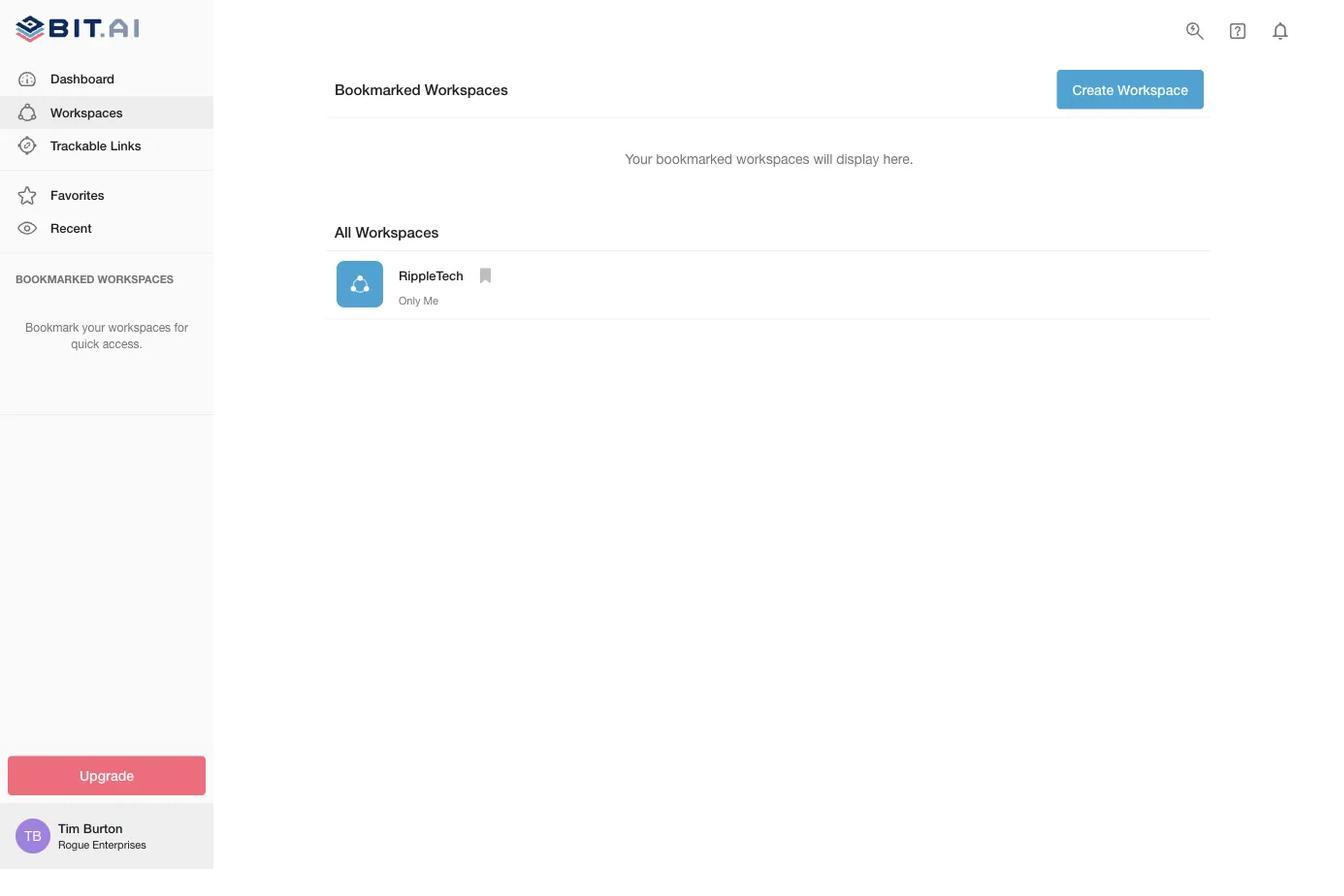Task type: describe. For each thing, give the bounding box(es) containing it.
recent button
[[0, 212, 213, 245]]

workspaces for will
[[736, 150, 810, 166]]

create
[[1072, 81, 1114, 97]]

bookmarked
[[16, 273, 95, 285]]

will
[[813, 150, 833, 166]]

enterprises
[[92, 839, 146, 851]]

your
[[82, 321, 105, 334]]

trackable links
[[50, 138, 141, 153]]

all
[[335, 224, 351, 241]]

me
[[423, 295, 438, 307]]

bookmark image
[[474, 264, 497, 287]]

dashboard button
[[0, 63, 213, 96]]

trackable
[[50, 138, 107, 153]]

upgrade button
[[8, 756, 206, 795]]

workspaces inside button
[[50, 105, 123, 120]]

links
[[110, 138, 141, 153]]

workspaces for all workspaces
[[355, 224, 439, 241]]

workspace
[[1118, 81, 1188, 97]]

rippletech
[[399, 268, 463, 283]]

dashboard
[[50, 71, 114, 86]]

tim
[[58, 821, 80, 836]]

burton
[[83, 821, 123, 836]]

only
[[399, 295, 420, 307]]

bookmarked workspaces
[[16, 273, 174, 285]]

workspaces
[[98, 273, 174, 285]]

bookmarked workspaces
[[335, 81, 508, 98]]



Task type: vqa. For each thing, say whether or not it's contained in the screenshot.
Workspace
yes



Task type: locate. For each thing, give the bounding box(es) containing it.
display
[[836, 150, 879, 166]]

upgrade
[[80, 768, 134, 784]]

all workspaces
[[335, 224, 439, 241]]

favorites
[[50, 187, 104, 202]]

favorites button
[[0, 179, 213, 212]]

1 horizontal spatial workspaces
[[736, 150, 810, 166]]

workspaces
[[736, 150, 810, 166], [108, 321, 171, 334]]

recent
[[50, 221, 92, 236]]

quick
[[71, 337, 99, 351]]

workspaces down dashboard
[[50, 105, 123, 120]]

bookmarked
[[656, 150, 733, 166]]

0 vertical spatial workspaces
[[425, 81, 508, 98]]

0 vertical spatial workspaces
[[736, 150, 810, 166]]

bookmarked
[[335, 81, 421, 98]]

workspaces for bookmarked workspaces
[[425, 81, 508, 98]]

bookmark your workspaces for quick access.
[[25, 321, 188, 351]]

workspaces button
[[0, 96, 213, 129]]

only me
[[399, 295, 438, 307]]

workspaces right the bookmarked
[[425, 81, 508, 98]]

your
[[625, 150, 652, 166]]

trackable links button
[[0, 129, 213, 162]]

tim burton rogue enterprises
[[58, 821, 146, 851]]

workspaces right all
[[355, 224, 439, 241]]

workspaces
[[425, 81, 508, 98], [50, 105, 123, 120], [355, 224, 439, 241]]

access.
[[103, 337, 142, 351]]

workspaces up access.
[[108, 321, 171, 334]]

workspaces inside bookmark your workspaces for quick access.
[[108, 321, 171, 334]]

1 vertical spatial workspaces
[[108, 321, 171, 334]]

tb
[[24, 828, 42, 844]]

your bookmarked workspaces will display here.
[[625, 150, 913, 166]]

workspaces for for
[[108, 321, 171, 334]]

bookmark
[[25, 321, 79, 334]]

rogue
[[58, 839, 89, 851]]

1 vertical spatial workspaces
[[50, 105, 123, 120]]

workspaces left will
[[736, 150, 810, 166]]

0 horizontal spatial workspaces
[[108, 321, 171, 334]]

for
[[174, 321, 188, 334]]

create workspace
[[1072, 81, 1188, 97]]

2 vertical spatial workspaces
[[355, 224, 439, 241]]

here.
[[883, 150, 913, 166]]



